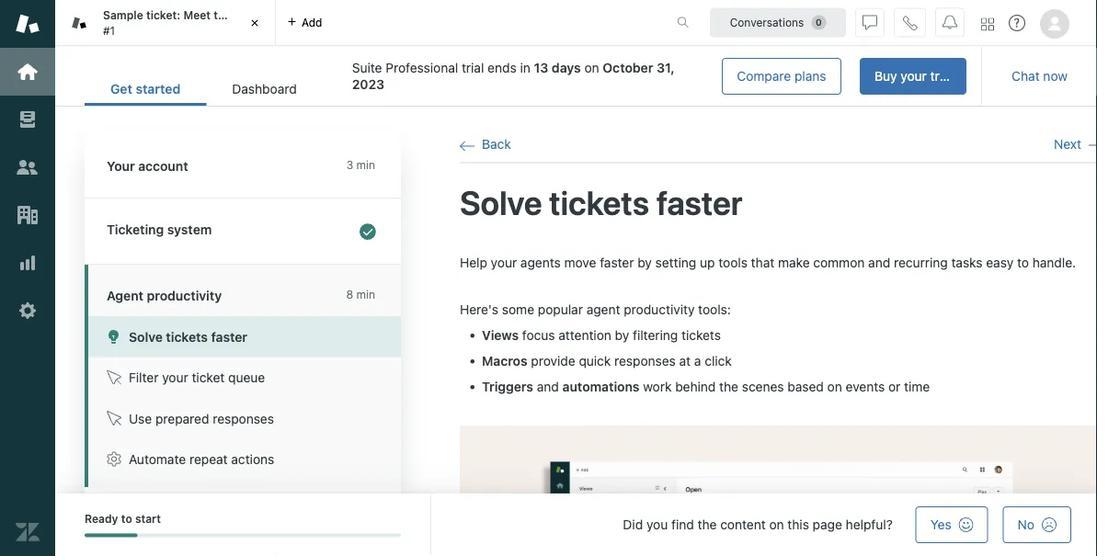 Task type: locate. For each thing, give the bounding box(es) containing it.
macros provide quick responses at a click
[[482, 354, 732, 369]]

0 horizontal spatial faster
[[211, 329, 248, 345]]

faster inside button
[[211, 329, 248, 345]]

faster
[[657, 183, 743, 222], [600, 255, 634, 270], [211, 329, 248, 345]]

2 vertical spatial your
[[162, 370, 188, 386]]

1 horizontal spatial solve
[[460, 183, 542, 222]]

agent
[[107, 288, 144, 304]]

dashboard tab
[[206, 72, 323, 106]]

that
[[751, 255, 775, 270]]

your inside section
[[901, 69, 927, 84]]

tickets inside content-title region
[[549, 183, 650, 222]]

solve tickets faster inside button
[[129, 329, 248, 345]]

productivity up filtering
[[624, 302, 695, 318]]

the down the click
[[720, 379, 739, 395]]

the right find
[[698, 518, 717, 533]]

you
[[647, 518, 668, 533]]

trial for your
[[931, 69, 953, 84]]

filter
[[129, 370, 159, 386]]

0 horizontal spatial solve tickets faster
[[129, 329, 248, 345]]

3
[[347, 159, 354, 172]]

faster inside content-title region
[[657, 183, 743, 222]]

1 horizontal spatial to
[[1018, 255, 1030, 270]]

on inside region
[[828, 379, 843, 395]]

min right 8
[[357, 288, 375, 301]]

1 horizontal spatial solve tickets faster
[[460, 183, 743, 222]]

buy
[[875, 69, 898, 84]]

automate
[[129, 452, 186, 467]]

1 vertical spatial ticket
[[192, 370, 225, 386]]

faster up filter your ticket queue button
[[211, 329, 248, 345]]

1 horizontal spatial your
[[491, 255, 517, 270]]

1 vertical spatial your
[[491, 255, 517, 270]]

region
[[460, 254, 1098, 557]]

responses inside region
[[615, 354, 676, 369]]

suite
[[352, 60, 382, 75]]

solve tickets faster inside content-title region
[[460, 183, 743, 222]]

1 horizontal spatial trial
[[931, 69, 953, 84]]

add
[[302, 16, 322, 29]]

tab
[[55, 0, 276, 46]]

by up macros provide quick responses at a click
[[615, 328, 630, 343]]

0 horizontal spatial the
[[214, 9, 231, 22]]

your inside region
[[491, 255, 517, 270]]

customers image
[[16, 156, 40, 179]]

trial left ends
[[462, 60, 484, 75]]

0 vertical spatial solve tickets faster
[[460, 183, 743, 222]]

video thumbnail image
[[460, 426, 1098, 557], [460, 426, 1098, 557]]

min right 3
[[357, 159, 375, 172]]

your right filter
[[162, 370, 188, 386]]

progress bar image
[[85, 534, 137, 538]]

views focus attention by filtering tickets
[[482, 328, 721, 343]]

to left start
[[121, 513, 132, 526]]

0 horizontal spatial and
[[537, 379, 559, 395]]

ticket left queue
[[192, 370, 225, 386]]

actions
[[231, 452, 274, 467]]

main element
[[0, 0, 55, 557]]

your right help
[[491, 255, 517, 270]]

ticket right meet
[[234, 9, 265, 22]]

trial down the notifications icon
[[931, 69, 953, 84]]

0 vertical spatial ticket
[[234, 9, 265, 22]]

1 vertical spatial by
[[615, 328, 630, 343]]

get started
[[110, 81, 181, 97]]

1 horizontal spatial by
[[638, 255, 652, 270]]

compare plans button
[[722, 58, 842, 95]]

tab list
[[85, 72, 323, 106]]

1 vertical spatial min
[[357, 288, 375, 301]]

the inside region
[[720, 379, 739, 395]]

2 min from the top
[[357, 288, 375, 301]]

a
[[695, 354, 702, 369]]

common
[[814, 255, 865, 270]]

2 horizontal spatial the
[[720, 379, 739, 395]]

october
[[603, 60, 654, 75]]

the inside footer
[[698, 518, 717, 533]]

tickets up the a
[[682, 328, 721, 343]]

triggers
[[482, 379, 534, 395]]

2 horizontal spatial on
[[828, 379, 843, 395]]

faster up up
[[657, 183, 743, 222]]

on
[[585, 60, 600, 75], [828, 379, 843, 395], [770, 518, 785, 533]]

and down provide on the bottom
[[537, 379, 559, 395]]

1 vertical spatial responses
[[213, 411, 274, 426]]

1 vertical spatial faster
[[600, 255, 634, 270]]

video element
[[460, 426, 1098, 557]]

use
[[129, 411, 152, 426]]

by
[[638, 255, 652, 270], [615, 328, 630, 343]]

provide
[[531, 354, 576, 369]]

min for account
[[357, 159, 375, 172]]

setting
[[656, 255, 697, 270]]

here's
[[460, 302, 499, 318]]

to
[[1018, 255, 1030, 270], [121, 513, 132, 526]]

triggers and automations work behind the scenes based on events or time
[[482, 379, 931, 395]]

1 horizontal spatial on
[[770, 518, 785, 533]]

faster inside region
[[600, 255, 634, 270]]

admin image
[[16, 299, 40, 323]]

automations
[[563, 379, 640, 395]]

close image
[[246, 14, 264, 32]]

0 horizontal spatial your
[[162, 370, 188, 386]]

solve tickets faster button
[[88, 317, 401, 357]]

1 vertical spatial to
[[121, 513, 132, 526]]

1 horizontal spatial faster
[[600, 255, 634, 270]]

8 min
[[346, 288, 375, 301]]

min for productivity
[[357, 288, 375, 301]]

2 vertical spatial on
[[770, 518, 785, 533]]

0 vertical spatial to
[[1018, 255, 1030, 270]]

2 horizontal spatial your
[[901, 69, 927, 84]]

dashboard
[[232, 81, 297, 97]]

the inside sample ticket: meet the ticket #1
[[214, 9, 231, 22]]

views image
[[16, 108, 40, 132]]

0 horizontal spatial ticket
[[192, 370, 225, 386]]

1 horizontal spatial productivity
[[624, 302, 695, 318]]

october 31, 2023
[[352, 60, 675, 92]]

ticket
[[234, 9, 265, 22], [192, 370, 225, 386]]

your for help
[[491, 255, 517, 270]]

1 vertical spatial the
[[720, 379, 739, 395]]

easy
[[987, 255, 1014, 270]]

1 horizontal spatial responses
[[615, 354, 676, 369]]

button displays agent's chat status as invisible. image
[[863, 15, 878, 30]]

ticket inside button
[[192, 370, 225, 386]]

and right common
[[869, 255, 891, 270]]

footer
[[55, 494, 1098, 557]]

0 vertical spatial responses
[[615, 354, 676, 369]]

0 horizontal spatial tickets
[[166, 329, 208, 345]]

yes button
[[916, 507, 989, 544]]

1 min from the top
[[357, 159, 375, 172]]

here's some popular agent productivity tools:
[[460, 302, 731, 318]]

focus
[[523, 328, 555, 343]]

2 horizontal spatial faster
[[657, 183, 743, 222]]

scenes
[[742, 379, 785, 395]]

by left setting
[[638, 255, 652, 270]]

0 vertical spatial min
[[357, 159, 375, 172]]

trial inside button
[[931, 69, 953, 84]]

min
[[357, 159, 375, 172], [357, 288, 375, 301]]

0 vertical spatial and
[[869, 255, 891, 270]]

to right easy
[[1018, 255, 1030, 270]]

min inside your account heading
[[357, 159, 375, 172]]

suite professional trial ends in 13 days on
[[352, 60, 603, 75]]

0 vertical spatial on
[[585, 60, 600, 75]]

chat now button
[[998, 58, 1083, 95]]

1 vertical spatial solve
[[129, 329, 163, 345]]

solve tickets faster up filter your ticket queue
[[129, 329, 248, 345]]

progress-bar progress bar
[[85, 534, 401, 538]]

0 horizontal spatial productivity
[[147, 288, 222, 304]]

1 horizontal spatial the
[[698, 518, 717, 533]]

account
[[138, 159, 188, 174]]

content-title region
[[460, 182, 1098, 224]]

0 horizontal spatial responses
[[213, 411, 274, 426]]

tabs tab list
[[55, 0, 658, 46]]

trial
[[462, 60, 484, 75], [931, 69, 953, 84]]

to inside region
[[1018, 255, 1030, 270]]

the right meet
[[214, 9, 231, 22]]

your right "buy" on the top right
[[901, 69, 927, 84]]

responses up automate repeat actions button
[[213, 411, 274, 426]]

faster right move
[[600, 255, 634, 270]]

1 vertical spatial on
[[828, 379, 843, 395]]

next
[[1055, 137, 1082, 152]]

on left this
[[770, 518, 785, 533]]

productivity right agent
[[147, 288, 222, 304]]

tickets up filter your ticket queue
[[166, 329, 208, 345]]

solve tickets faster up move
[[460, 183, 743, 222]]

responses down filtering
[[615, 354, 676, 369]]

0 vertical spatial faster
[[657, 183, 743, 222]]

on right based
[[828, 379, 843, 395]]

tickets up move
[[549, 183, 650, 222]]

behind
[[676, 379, 716, 395]]

click
[[705, 354, 732, 369]]

your
[[901, 69, 927, 84], [491, 255, 517, 270], [162, 370, 188, 386]]

sample
[[103, 9, 143, 22]]

the
[[214, 9, 231, 22], [720, 379, 739, 395], [698, 518, 717, 533]]

tickets inside button
[[166, 329, 208, 345]]

automate repeat actions
[[129, 452, 274, 467]]

start
[[135, 513, 161, 526]]

region containing help your agents move faster by setting up tools that make common and recurring tasks easy to handle.
[[460, 254, 1098, 557]]

0 vertical spatial solve
[[460, 183, 542, 222]]

helpful?
[[846, 518, 893, 533]]

0 vertical spatial the
[[214, 9, 231, 22]]

October 31, 2023 text field
[[352, 60, 675, 92]]

1 horizontal spatial tickets
[[549, 183, 650, 222]]

on right days at the right top
[[585, 60, 600, 75]]

0 horizontal spatial by
[[615, 328, 630, 343]]

did
[[623, 518, 643, 533]]

0 horizontal spatial solve
[[129, 329, 163, 345]]

solve down back
[[460, 183, 542, 222]]

popular
[[538, 302, 583, 318]]

section
[[337, 58, 967, 95]]

ready to start
[[85, 513, 161, 526]]

2 vertical spatial faster
[[211, 329, 248, 345]]

0 horizontal spatial trial
[[462, 60, 484, 75]]

chat now
[[1012, 69, 1068, 84]]

zendesk image
[[16, 521, 40, 545]]

days
[[552, 60, 581, 75]]

1 vertical spatial solve tickets faster
[[129, 329, 248, 345]]

0 vertical spatial your
[[901, 69, 927, 84]]

1 horizontal spatial ticket
[[234, 9, 265, 22]]

productivity
[[147, 288, 222, 304], [624, 302, 695, 318]]

0 horizontal spatial to
[[121, 513, 132, 526]]

buy your trial
[[875, 69, 953, 84]]

2 vertical spatial the
[[698, 518, 717, 533]]

and
[[869, 255, 891, 270], [537, 379, 559, 395]]

solve up filter
[[129, 329, 163, 345]]

in
[[520, 60, 531, 75]]

2 horizontal spatial tickets
[[682, 328, 721, 343]]

tools:
[[699, 302, 731, 318]]

work
[[643, 379, 672, 395]]

responses
[[615, 354, 676, 369], [213, 411, 274, 426]]



Task type: describe. For each thing, give the bounding box(es) containing it.
the for ticket
[[214, 9, 231, 22]]

no
[[1018, 518, 1035, 533]]

tab list containing get started
[[85, 72, 323, 106]]

ticketing system button
[[85, 199, 398, 264]]

zendesk support image
[[16, 12, 40, 36]]

views
[[482, 328, 519, 343]]

make
[[778, 255, 810, 270]]

now
[[1044, 69, 1068, 84]]

agents
[[521, 255, 561, 270]]

based
[[788, 379, 824, 395]]

yes
[[931, 518, 952, 533]]

3 min
[[347, 159, 375, 172]]

organizations image
[[16, 203, 40, 227]]

queue
[[228, 370, 265, 386]]

find
[[672, 518, 695, 533]]

recurring
[[894, 255, 948, 270]]

tools
[[719, 255, 748, 270]]

get help image
[[1009, 15, 1026, 31]]

the for content
[[698, 518, 717, 533]]

13
[[534, 60, 549, 75]]

prepared
[[155, 411, 209, 426]]

time
[[905, 379, 931, 395]]

sample ticket: meet the ticket #1
[[103, 9, 265, 37]]

no button
[[1004, 507, 1072, 544]]

repeat
[[190, 452, 228, 467]]

page
[[813, 518, 843, 533]]

1 horizontal spatial and
[[869, 255, 891, 270]]

help your agents move faster by setting up tools that make common and recurring tasks easy to handle.
[[460, 255, 1077, 270]]

ticket:
[[146, 9, 181, 22]]

solve inside button
[[129, 329, 163, 345]]

did you find the content on this page helpful?
[[623, 518, 893, 533]]

8
[[346, 288, 354, 301]]

your for buy
[[901, 69, 927, 84]]

conversations
[[730, 16, 805, 29]]

agent productivity
[[107, 288, 222, 304]]

solve inside content-title region
[[460, 183, 542, 222]]

chat
[[1012, 69, 1040, 84]]

started
[[136, 81, 181, 97]]

31,
[[657, 60, 675, 75]]

your account
[[107, 159, 188, 174]]

this
[[788, 518, 810, 533]]

professional
[[386, 60, 458, 75]]

ticketing
[[107, 222, 164, 237]]

buy your trial button
[[860, 58, 967, 95]]

1 vertical spatial and
[[537, 379, 559, 395]]

ready
[[85, 513, 118, 526]]

your account heading
[[85, 135, 401, 199]]

agent
[[587, 302, 621, 318]]

automate repeat actions button
[[88, 439, 401, 480]]

tickets inside region
[[682, 328, 721, 343]]

plans
[[795, 69, 827, 84]]

filtering
[[633, 328, 678, 343]]

up
[[700, 255, 715, 270]]

section containing suite professional trial ends in
[[337, 58, 967, 95]]

move
[[565, 255, 597, 270]]

responses inside use prepared responses button
[[213, 411, 274, 426]]

use prepared responses
[[129, 411, 274, 426]]

footer containing did you find the content on this page helpful?
[[55, 494, 1098, 557]]

back
[[482, 137, 511, 152]]

0 vertical spatial by
[[638, 255, 652, 270]]

ends
[[488, 60, 517, 75]]

get
[[110, 81, 132, 97]]

attention
[[559, 328, 612, 343]]

trial for professional
[[462, 60, 484, 75]]

help
[[460, 255, 488, 270]]

or
[[889, 379, 901, 395]]

to inside footer
[[121, 513, 132, 526]]

content
[[721, 518, 766, 533]]

quick
[[579, 354, 611, 369]]

productivity inside region
[[624, 302, 695, 318]]

on inside footer
[[770, 518, 785, 533]]

conversations button
[[710, 8, 847, 37]]

tab containing sample ticket: meet the ticket
[[55, 0, 276, 46]]

your for filter
[[162, 370, 188, 386]]

your
[[107, 159, 135, 174]]

handle.
[[1033, 255, 1077, 270]]

add button
[[276, 0, 334, 45]]

get started image
[[16, 60, 40, 84]]

reporting image
[[16, 251, 40, 275]]

meet
[[183, 9, 211, 22]]

filter your ticket queue button
[[88, 357, 401, 398]]

#1
[[103, 24, 115, 37]]

ticketing system
[[107, 222, 212, 237]]

use prepared responses button
[[88, 398, 401, 439]]

zendesk products image
[[982, 18, 995, 31]]

next button
[[1055, 136, 1098, 153]]

ticket inside sample ticket: meet the ticket #1
[[234, 9, 265, 22]]

macros
[[482, 354, 528, 369]]

notifications image
[[943, 15, 958, 30]]

filter your ticket queue
[[129, 370, 265, 386]]

compare plans
[[737, 69, 827, 84]]

0 horizontal spatial on
[[585, 60, 600, 75]]

events
[[846, 379, 885, 395]]

2023
[[352, 77, 385, 92]]

back button
[[460, 136, 511, 153]]

compare
[[737, 69, 792, 84]]



Task type: vqa. For each thing, say whether or not it's contained in the screenshot.
':' within "To : Brad Show more Testin"
no



